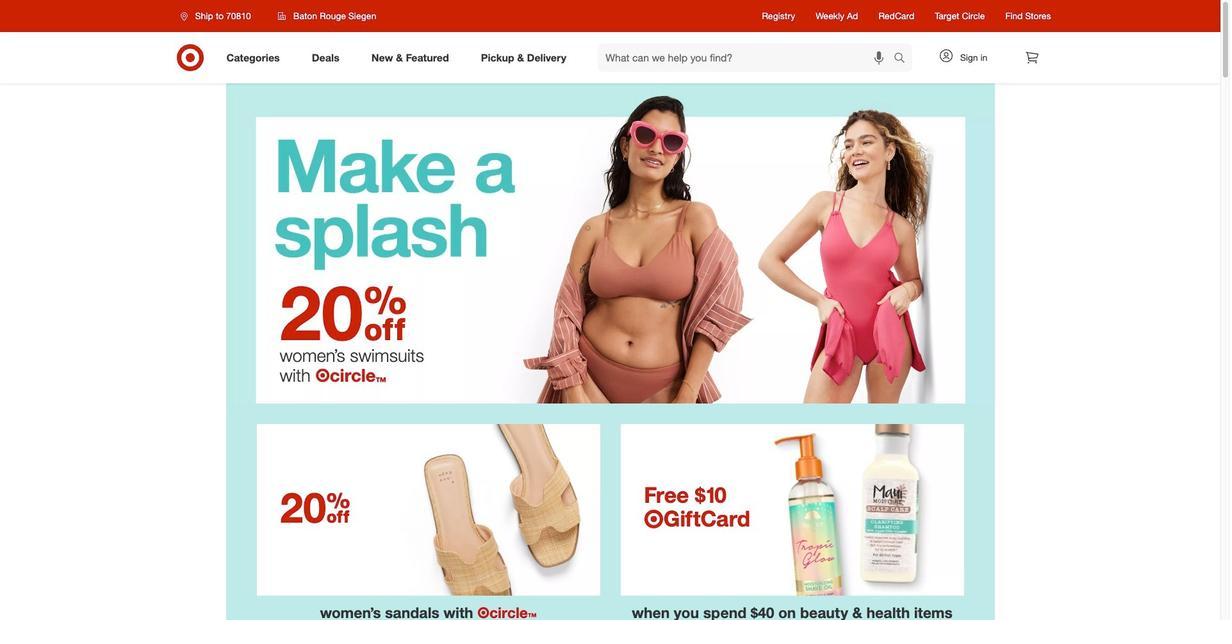 Task type: describe. For each thing, give the bounding box(es) containing it.
What can we help you find? suggestions appear below search field
[[598, 44, 897, 72]]

make a splash image
[[226, 83, 995, 404]]



Task type: vqa. For each thing, say whether or not it's contained in the screenshot.
Privacy
no



